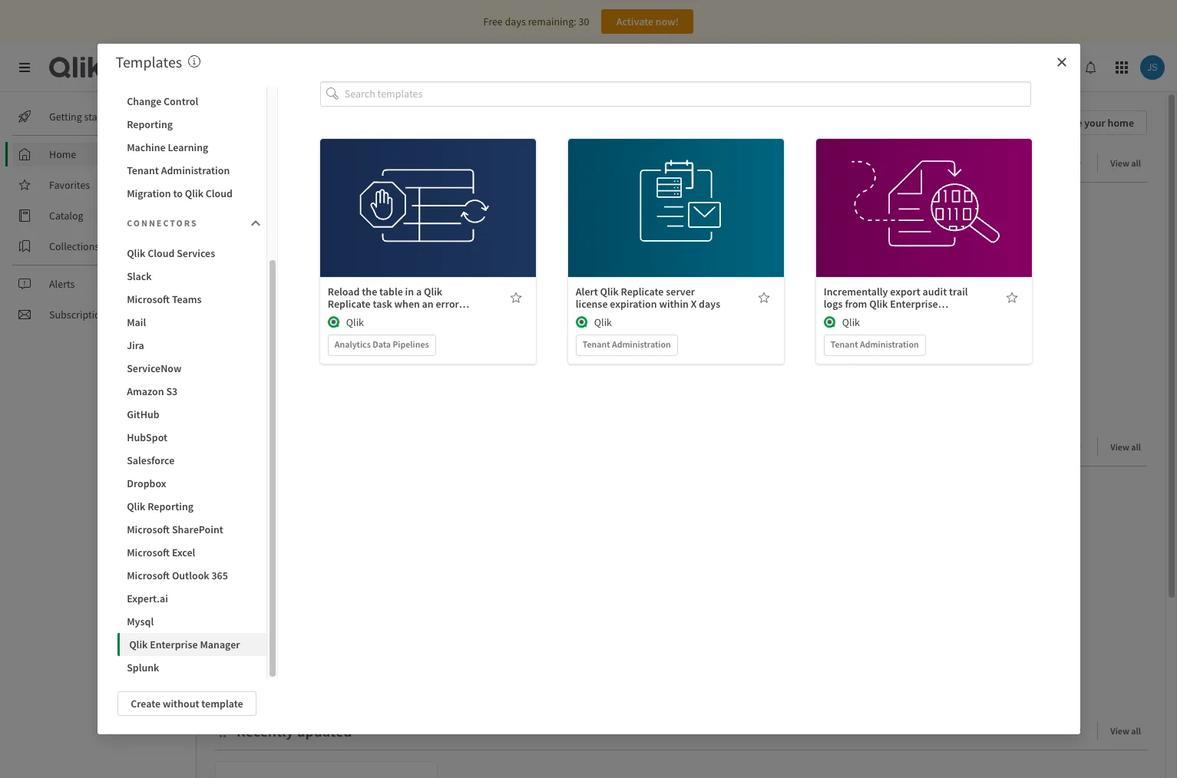 Task type: describe. For each thing, give the bounding box(es) containing it.
ago inside first app updated 10 minutes ago
[[321, 360, 336, 371]]

2 10 from the top
[[277, 644, 286, 656]]

microsoft for microsoft excel
[[127, 546, 170, 560]]

templates
[[116, 52, 182, 71]]

tenant inside button
[[127, 164, 159, 177]]

create
[[131, 697, 161, 711]]

customize your home
[[1035, 116, 1135, 130]]

subscriptions
[[49, 308, 111, 322]]

remaining:
[[528, 15, 577, 28]]

close sidebar menu image
[[18, 61, 31, 74]]

migration to qlik cloud
[[127, 187, 233, 200]]

machine learning button
[[118, 136, 267, 159]]

enterprise inside incrementally export audit trail logs from qlik enterprise manager to splunk
[[890, 297, 938, 311]]

tenant for alert qlik replicate server license expiration within x days
[[583, 338, 610, 350]]

recently for recently used
[[237, 438, 294, 457]]

administration inside button
[[161, 164, 230, 177]]

change control
[[127, 94, 198, 108]]

use template for alert qlik replicate server license expiration within x days
[[646, 184, 707, 198]]

slack button
[[118, 265, 267, 288]]

qlik image for analytics
[[328, 316, 340, 328]]

qlik image for tenant
[[576, 316, 588, 328]]

excel
[[172, 546, 195, 560]]

services inside button
[[177, 247, 215, 260]]

main content containing analytics to explore
[[190, 92, 1178, 779]]

microsoft for microsoft outlook 365
[[127, 569, 170, 583]]

analytics services
[[151, 58, 266, 77]]

sharepoint
[[172, 523, 223, 537]]

machine learning
[[127, 141, 208, 154]]

favorites link
[[12, 173, 184, 197]]

template inside button
[[201, 697, 243, 711]]

hubspot
[[127, 431, 168, 445]]

subscriptions link
[[12, 303, 184, 327]]

now!
[[656, 15, 679, 28]]

details button for alert qlik replicate server license expiration within x days
[[628, 212, 724, 237]]

view all for recently updated
[[1111, 726, 1141, 737]]

trail
[[949, 285, 968, 299]]

use for alert qlik replicate server license expiration within x days
[[646, 184, 663, 198]]

change
[[127, 94, 162, 108]]

template for first 'details' button from the left
[[417, 184, 459, 198]]

manager inside incrementally export audit trail logs from qlik enterprise manager to splunk
[[824, 309, 864, 323]]

control
[[164, 94, 198, 108]]

microsoft excel button
[[118, 542, 267, 565]]

without
[[163, 697, 199, 711]]

qlik up slack
[[127, 247, 145, 260]]

change control button
[[118, 90, 267, 113]]

data
[[373, 338, 391, 350]]

2 view all link from the top
[[1111, 437, 1148, 456]]

qlik image
[[824, 316, 836, 328]]

updated
[[297, 722, 352, 741]]

amazon s3
[[127, 385, 178, 399]]

1 details button from the left
[[380, 212, 476, 237]]

catalog link
[[12, 204, 184, 228]]

manager inside button
[[200, 638, 240, 652]]

home link
[[12, 142, 184, 167]]

license
[[576, 297, 608, 311]]

1 horizontal spatial cloud
[[206, 187, 233, 200]]

analytics services element
[[151, 58, 266, 77]]

first app
[[225, 628, 265, 641]]

outlook
[[172, 569, 209, 583]]

enterprise inside button
[[150, 638, 198, 652]]

recently used link
[[237, 438, 335, 457]]

add to favorites image
[[510, 292, 522, 304]]

analytics data pipelines
[[335, 338, 429, 350]]

within
[[659, 297, 689, 311]]

2 ago from the top
[[321, 644, 336, 656]]

catalog
[[49, 209, 83, 223]]

administration for incrementally export audit trail logs from qlik enterprise manager to splunk
[[860, 338, 919, 350]]

microsoft excel
[[127, 546, 195, 560]]

expiration
[[610, 297, 657, 311]]

salesforce button
[[118, 449, 267, 472]]

expert.ai button
[[118, 588, 267, 611]]

2 view from the top
[[1111, 442, 1130, 453]]

from
[[845, 297, 868, 311]]

use for incrementally export audit trail logs from qlik enterprise manager to splunk
[[894, 184, 911, 198]]

2 minutes from the top
[[288, 644, 320, 656]]

expert.ai
[[127, 592, 168, 606]]

analytics to explore link
[[237, 154, 372, 173]]

0 vertical spatial services
[[212, 58, 266, 77]]

365
[[212, 569, 228, 583]]

explore
[[317, 154, 366, 173]]

2 all from the top
[[1132, 442, 1141, 453]]

qlik inside button
[[127, 500, 145, 514]]

view all link for recently updated
[[1111, 721, 1148, 740]]

export
[[890, 285, 921, 299]]

0 horizontal spatial days
[[505, 15, 526, 28]]

github button
[[118, 403, 267, 426]]

server
[[666, 285, 695, 299]]

tenant administration inside button
[[127, 164, 230, 177]]

10 inside first app updated 10 minutes ago
[[277, 360, 286, 371]]

qlik reporting
[[127, 500, 194, 514]]

activate
[[617, 15, 654, 28]]

splunk button
[[118, 657, 267, 680]]

microsoft sharepoint button
[[118, 518, 267, 542]]

replicate
[[621, 285, 664, 299]]

view all link for analytics to explore
[[1111, 153, 1148, 172]]

teams
[[172, 293, 202, 306]]

hubspot button
[[118, 426, 267, 449]]

qlik cloud services
[[127, 247, 215, 260]]

personal element
[[314, 321, 339, 346]]

free
[[484, 15, 503, 28]]

tenant administration for alert qlik replicate server license expiration within x days
[[583, 338, 671, 350]]

alert qlik replicate server license expiration within x days
[[576, 285, 721, 311]]

incrementally export audit trail logs from qlik enterprise manager to splunk
[[824, 285, 968, 323]]

microsoft outlook 365
[[127, 569, 228, 583]]

getting started
[[49, 110, 116, 124]]

move collection image
[[215, 723, 230, 739]]

mail
[[127, 316, 146, 330]]

details for incrementally export audit trail logs from qlik enterprise manager to splunk
[[908, 218, 940, 232]]

qlik enterprise manager button
[[118, 634, 267, 657]]

recently updated
[[237, 722, 352, 741]]

dropbox button
[[118, 472, 267, 495]]

servicenow button
[[118, 357, 267, 380]]

tenant administration button
[[118, 159, 267, 182]]

analytics to explore
[[237, 154, 366, 173]]

your
[[1085, 116, 1106, 130]]

microsoft teams button
[[118, 288, 267, 311]]

used
[[297, 438, 328, 457]]

migration to qlik cloud button
[[118, 182, 267, 205]]



Task type: vqa. For each thing, say whether or not it's contained in the screenshot.
Analytics Services
yes



Task type: locate. For each thing, give the bounding box(es) containing it.
use template button
[[380, 179, 476, 203], [628, 179, 724, 203], [876, 179, 972, 203]]

2 horizontal spatial tenant administration
[[831, 338, 919, 350]]

qlik down from
[[843, 315, 860, 329]]

1 vertical spatial days
[[699, 297, 721, 311]]

updated
[[242, 360, 275, 371], [242, 644, 275, 656]]

app
[[248, 343, 265, 357], [248, 628, 265, 641]]

main content
[[190, 92, 1178, 779]]

0 vertical spatial to
[[300, 154, 314, 173]]

create without template
[[131, 697, 243, 711]]

qlik image down license
[[576, 316, 588, 328]]

1 details from the left
[[412, 218, 444, 232]]

1 qlik image from the left
[[328, 316, 340, 328]]

qlik reporting button
[[118, 495, 267, 518]]

services
[[212, 58, 266, 77], [177, 247, 215, 260]]

enterprise
[[890, 297, 938, 311], [150, 638, 198, 652]]

2 first from the top
[[225, 628, 246, 641]]

2 use template from the left
[[646, 184, 707, 198]]

1 horizontal spatial use
[[646, 184, 663, 198]]

1 horizontal spatial qlik image
[[576, 316, 588, 328]]

reporting button
[[118, 113, 267, 136]]

0 vertical spatial view
[[1111, 157, 1130, 169]]

reporting inside "reporting" 'button'
[[127, 118, 173, 131]]

slack
[[127, 270, 152, 283]]

alert
[[576, 285, 598, 299]]

move collection image
[[215, 155, 230, 170]]

days right x
[[699, 297, 721, 311]]

1 horizontal spatial tenant
[[583, 338, 610, 350]]

add to favorites image
[[758, 292, 770, 304], [1006, 292, 1018, 304]]

view all for analytics to explore
[[1111, 157, 1141, 169]]

2 qlik image from the left
[[576, 316, 588, 328]]

1 horizontal spatial use template
[[646, 184, 707, 198]]

1 updated from the top
[[242, 360, 275, 371]]

services up slack button
[[177, 247, 215, 260]]

days
[[505, 15, 526, 28], [699, 297, 721, 311]]

favorites
[[49, 178, 90, 192]]

1 use template from the left
[[398, 184, 459, 198]]

templates are pre-built automations that help you automate common business workflows. get started by selecting one of the pre-built templates or choose the blank canvas to build an automation from scratch. image
[[188, 55, 201, 68]]

2 vertical spatial view all
[[1111, 726, 1141, 737]]

tenant down qlik icon
[[831, 338, 858, 350]]

0 horizontal spatial qlik image
[[328, 316, 340, 328]]

0 vertical spatial cloud
[[206, 187, 233, 200]]

1 horizontal spatial details
[[660, 218, 692, 232]]

app inside first app updated 10 minutes ago
[[248, 343, 265, 357]]

incrementally
[[824, 285, 888, 299]]

enterprise left the trail
[[890, 297, 938, 311]]

1 first from the top
[[225, 343, 246, 357]]

administration down incrementally export audit trail logs from qlik enterprise manager to splunk
[[860, 338, 919, 350]]

tenant administration down from
[[831, 338, 919, 350]]

0 vertical spatial manager
[[824, 309, 864, 323]]

1 horizontal spatial tenant administration
[[583, 338, 671, 350]]

0 vertical spatial app
[[248, 343, 265, 357]]

microsoft left excel
[[127, 546, 170, 560]]

app for first app updated 10 minutes ago
[[248, 343, 265, 357]]

to inside incrementally export audit trail logs from qlik enterprise manager to splunk
[[866, 309, 876, 323]]

2 horizontal spatial analytics
[[335, 338, 371, 350]]

create without template button
[[118, 692, 256, 717]]

0 horizontal spatial use template
[[398, 184, 459, 198]]

tenant for incrementally export audit trail logs from qlik enterprise manager to splunk
[[831, 338, 858, 350]]

tenant down license
[[583, 338, 610, 350]]

to left explore
[[300, 154, 314, 173]]

to for qlik
[[173, 187, 183, 200]]

1 vertical spatial first
[[225, 628, 246, 641]]

days right free
[[505, 15, 526, 28]]

amazon s3 button
[[118, 380, 267, 403]]

1 all from the top
[[1132, 157, 1141, 169]]

qlik right "alert"
[[600, 285, 619, 299]]

2 horizontal spatial use
[[894, 184, 911, 198]]

qlik image
[[328, 316, 340, 328], [576, 316, 588, 328]]

enterprise down mysql button
[[150, 638, 198, 652]]

1 vertical spatial view all
[[1111, 442, 1141, 453]]

microsoft sharepoint
[[127, 523, 223, 537]]

to inside button
[[173, 187, 183, 200]]

3 use from the left
[[894, 184, 911, 198]]

templates are pre-built automations that help you automate common business workflows. get started by selecting one of the pre-built templates or choose the blank canvas to build an automation from scratch. tooltip
[[188, 52, 201, 71]]

collections link
[[12, 234, 184, 259]]

jira button
[[118, 334, 267, 357]]

2 app from the top
[[248, 628, 265, 641]]

1 vertical spatial 10
[[277, 644, 286, 656]]

1 vertical spatial reporting
[[148, 500, 194, 514]]

use template
[[398, 184, 459, 198], [646, 184, 707, 198], [894, 184, 955, 198]]

administration down expiration at the right of page
[[612, 338, 671, 350]]

qlik inside button
[[129, 638, 148, 652]]

recently
[[237, 438, 294, 457], [237, 722, 294, 741]]

tenant administration for incrementally export audit trail logs from qlik enterprise manager to splunk
[[831, 338, 919, 350]]

tenant administration up migration to qlik cloud
[[127, 164, 230, 177]]

pipelines
[[393, 338, 429, 350]]

2 updated from the top
[[242, 644, 275, 656]]

tenant administration
[[127, 164, 230, 177], [583, 338, 671, 350], [831, 338, 919, 350]]

1 horizontal spatial add to favorites image
[[1006, 292, 1018, 304]]

0 horizontal spatial cloud
[[148, 247, 175, 260]]

template for alert qlik replicate server license expiration within x days 'details' button
[[665, 184, 707, 198]]

administration
[[161, 164, 230, 177], [612, 338, 671, 350], [860, 338, 919, 350]]

0 horizontal spatial tenant
[[127, 164, 159, 177]]

qlik image up analytics data pipelines
[[328, 316, 340, 328]]

2 vertical spatial analytics
[[335, 338, 371, 350]]

1 view all from the top
[[1111, 157, 1141, 169]]

administration down machine learning button
[[161, 164, 230, 177]]

0 vertical spatial view all
[[1111, 157, 1141, 169]]

first inside first app updated 10 minutes ago
[[225, 343, 246, 357]]

splunk inside incrementally export audit trail logs from qlik enterprise manager to splunk
[[878, 309, 910, 323]]

2 horizontal spatial details
[[908, 218, 940, 232]]

microsoft for microsoft teams
[[127, 293, 170, 306]]

0 vertical spatial minutes
[[288, 360, 320, 371]]

view for recently updated
[[1111, 726, 1130, 737]]

2 horizontal spatial tenant
[[831, 338, 858, 350]]

2 microsoft from the top
[[127, 523, 170, 537]]

servicenow
[[127, 362, 182, 376]]

1 horizontal spatial enterprise
[[890, 297, 938, 311]]

machine
[[127, 141, 166, 154]]

2 horizontal spatial use template
[[894, 184, 955, 198]]

3 all from the top
[[1132, 726, 1141, 737]]

qlik enterprise manager
[[129, 638, 240, 652]]

x
[[691, 297, 697, 311]]

0 horizontal spatial enterprise
[[150, 638, 198, 652]]

updated inside first app updated 10 minutes ago
[[242, 360, 275, 371]]

1 horizontal spatial splunk
[[878, 309, 910, 323]]

cloud down "connectors" at the top left of page
[[148, 247, 175, 260]]

2 details button from the left
[[628, 212, 724, 237]]

microsoft outlook 365 button
[[118, 565, 267, 588]]

1 vertical spatial splunk
[[127, 661, 159, 675]]

0 vertical spatial first
[[225, 343, 246, 357]]

1 vertical spatial recently
[[237, 722, 294, 741]]

2 vertical spatial view
[[1111, 726, 1130, 737]]

analytics for analytics data pipelines
[[335, 338, 371, 350]]

1 vertical spatial to
[[173, 187, 183, 200]]

1 microsoft from the top
[[127, 293, 170, 306]]

0 vertical spatial view all link
[[1111, 153, 1148, 172]]

qlik right from
[[870, 297, 888, 311]]

0 horizontal spatial details button
[[380, 212, 476, 237]]

1 vertical spatial view
[[1111, 442, 1130, 453]]

to
[[300, 154, 314, 173], [173, 187, 183, 200], [866, 309, 876, 323]]

app up updated 10 minutes ago
[[248, 628, 265, 641]]

qlik down tenant administration button
[[185, 187, 204, 200]]

3 view from the top
[[1111, 726, 1130, 737]]

3 details button from the left
[[876, 212, 972, 237]]

1 vertical spatial app
[[248, 628, 265, 641]]

1 horizontal spatial use template button
[[628, 179, 724, 203]]

4 microsoft from the top
[[127, 569, 170, 583]]

0 vertical spatial days
[[505, 15, 526, 28]]

3 view all link from the top
[[1111, 721, 1148, 740]]

close image
[[1056, 56, 1068, 68]]

1 vertical spatial all
[[1132, 442, 1141, 453]]

2 horizontal spatial to
[[866, 309, 876, 323]]

amazon
[[127, 385, 164, 399]]

use template button for alert qlik replicate server license expiration within x days
[[628, 179, 724, 203]]

ago
[[321, 360, 336, 371], [321, 644, 336, 656]]

splunk down export
[[878, 309, 910, 323]]

0 horizontal spatial use template button
[[380, 179, 476, 203]]

first for first app
[[225, 628, 246, 641]]

template for 'details' button associated with incrementally export audit trail logs from qlik enterprise manager to splunk
[[913, 184, 955, 198]]

2 view all from the top
[[1111, 442, 1141, 453]]

0 horizontal spatial splunk
[[127, 661, 159, 675]]

qlik inside incrementally export audit trail logs from qlik enterprise manager to splunk
[[870, 297, 888, 311]]

minutes down personal element
[[288, 360, 320, 371]]

1 use template button from the left
[[380, 179, 476, 203]]

use
[[398, 184, 415, 198], [646, 184, 663, 198], [894, 184, 911, 198]]

reporting up machine
[[127, 118, 173, 131]]

view all link
[[1111, 153, 1148, 172], [1111, 437, 1148, 456], [1111, 721, 1148, 740]]

1 app from the top
[[248, 343, 265, 357]]

1 horizontal spatial to
[[300, 154, 314, 173]]

customize
[[1035, 116, 1083, 130]]

microsoft up expert.ai at the left
[[127, 569, 170, 583]]

getting started link
[[12, 104, 184, 129]]

qlik cloud services button
[[118, 242, 267, 265]]

2 vertical spatial all
[[1132, 726, 1141, 737]]

getting
[[49, 110, 82, 124]]

0 horizontal spatial tenant administration
[[127, 164, 230, 177]]

0 horizontal spatial details
[[412, 218, 444, 232]]

free days remaining: 30
[[484, 15, 589, 28]]

minutes
[[288, 360, 320, 371], [288, 644, 320, 656]]

1 vertical spatial services
[[177, 247, 215, 260]]

0 vertical spatial ago
[[321, 360, 336, 371]]

reporting inside qlik reporting button
[[148, 500, 194, 514]]

qlik down the mysql
[[129, 638, 148, 652]]

all
[[1132, 157, 1141, 169], [1132, 442, 1141, 453], [1132, 726, 1141, 737]]

mysql button
[[118, 611, 267, 634]]

details button for incrementally export audit trail logs from qlik enterprise manager to splunk
[[876, 212, 972, 237]]

0 vertical spatial updated
[[242, 360, 275, 371]]

0 horizontal spatial to
[[173, 187, 183, 200]]

microsoft down qlik reporting
[[127, 523, 170, 537]]

use template for incrementally export audit trail logs from qlik enterprise manager to splunk
[[894, 184, 955, 198]]

2 horizontal spatial details button
[[876, 212, 972, 237]]

qlik down dropbox
[[127, 500, 145, 514]]

all for analytics to explore
[[1132, 157, 1141, 169]]

updated down 'jira' button on the top of page
[[242, 360, 275, 371]]

0 horizontal spatial administration
[[161, 164, 230, 177]]

details
[[412, 218, 444, 232], [660, 218, 692, 232], [908, 218, 940, 232]]

updated down first app
[[242, 644, 275, 656]]

0 horizontal spatial add to favorites image
[[758, 292, 770, 304]]

microsoft inside button
[[127, 523, 170, 537]]

add to favorites image for incrementally export audit trail logs from qlik enterprise manager to splunk
[[1006, 292, 1018, 304]]

1 vertical spatial updated
[[242, 644, 275, 656]]

alerts link
[[12, 272, 184, 297]]

qlik right personal element
[[346, 315, 364, 329]]

microsoft teams
[[127, 293, 202, 306]]

0 horizontal spatial use
[[398, 184, 415, 198]]

0 vertical spatial analytics
[[151, 58, 209, 77]]

1 view all link from the top
[[1111, 153, 1148, 172]]

details for alert qlik replicate server license expiration within x days
[[660, 218, 692, 232]]

1 vertical spatial ago
[[321, 644, 336, 656]]

30
[[579, 15, 589, 28]]

started
[[84, 110, 116, 124]]

jacob simon image
[[225, 643, 239, 657]]

days inside alert qlik replicate server license expiration within x days
[[699, 297, 721, 311]]

services right templates are pre-built automations that help you automate common business workflows. get started by selecting one of the pre-built templates or choose the blank canvas to build an automation from scratch. tooltip
[[212, 58, 266, 77]]

0 vertical spatial reporting
[[127, 118, 173, 131]]

first for first app updated 10 minutes ago
[[225, 343, 246, 357]]

recently right move collection image
[[237, 722, 294, 741]]

reporting up microsoft sharepoint
[[148, 500, 194, 514]]

github
[[127, 408, 159, 422]]

2 use from the left
[[646, 184, 663, 198]]

minutes inside first app updated 10 minutes ago
[[288, 360, 320, 371]]

2 horizontal spatial use template button
[[876, 179, 972, 203]]

minutes right jacob simon icon
[[288, 644, 320, 656]]

microsoft down slack
[[127, 293, 170, 306]]

use template button for incrementally export audit trail logs from qlik enterprise manager to splunk
[[876, 179, 972, 203]]

2 details from the left
[[660, 218, 692, 232]]

2 add to favorites image from the left
[[1006, 292, 1018, 304]]

3 use template from the left
[[894, 184, 955, 198]]

0 vertical spatial all
[[1132, 157, 1141, 169]]

3 microsoft from the top
[[127, 546, 170, 560]]

connectors
[[127, 217, 198, 229]]

logs
[[824, 297, 843, 311]]

collections
[[49, 240, 99, 253]]

app down mail button
[[248, 343, 265, 357]]

2 vertical spatial view all link
[[1111, 721, 1148, 740]]

cloud down move collection icon
[[206, 187, 233, 200]]

0 vertical spatial splunk
[[878, 309, 910, 323]]

mail button
[[118, 311, 267, 334]]

1 horizontal spatial administration
[[612, 338, 671, 350]]

analytics for analytics services
[[151, 58, 209, 77]]

microsoft for microsoft sharepoint
[[127, 523, 170, 537]]

alerts
[[49, 277, 75, 291]]

add to favorites image left logs
[[758, 292, 770, 304]]

1 horizontal spatial days
[[699, 297, 721, 311]]

add to favorites image for alert qlik replicate server license expiration within x days
[[758, 292, 770, 304]]

analytics for analytics to explore
[[237, 154, 297, 173]]

view for analytics to explore
[[1111, 157, 1130, 169]]

to down incrementally
[[866, 309, 876, 323]]

audit
[[923, 285, 947, 299]]

0 horizontal spatial manager
[[200, 638, 240, 652]]

1 minutes from the top
[[288, 360, 320, 371]]

salesforce
[[127, 454, 175, 468]]

view
[[1111, 157, 1130, 169], [1111, 442, 1130, 453], [1111, 726, 1130, 737]]

first
[[225, 343, 246, 357], [225, 628, 246, 641]]

splunk inside button
[[127, 661, 159, 675]]

connectors button
[[118, 208, 267, 239]]

3 view all from the top
[[1111, 726, 1141, 737]]

manager
[[824, 309, 864, 323], [200, 638, 240, 652]]

recently left used
[[237, 438, 294, 457]]

0 vertical spatial enterprise
[[890, 297, 938, 311]]

administration for alert qlik replicate server license expiration within x days
[[612, 338, 671, 350]]

to down tenant administration button
[[173, 187, 183, 200]]

first up jacob simon icon
[[225, 628, 246, 641]]

home
[[49, 147, 76, 161]]

details button
[[380, 212, 476, 237], [628, 212, 724, 237], [876, 212, 972, 237]]

jira
[[127, 339, 144, 353]]

tenant administration down expiration at the right of page
[[583, 338, 671, 350]]

2 use template button from the left
[[628, 179, 724, 203]]

app for first app
[[248, 628, 265, 641]]

first app updated 10 minutes ago
[[225, 343, 336, 371]]

1 vertical spatial manager
[[200, 638, 240, 652]]

1 vertical spatial enterprise
[[150, 638, 198, 652]]

migration
[[127, 187, 171, 200]]

splunk up create on the bottom left
[[127, 661, 159, 675]]

qlik inside alert qlik replicate server license expiration within x days
[[600, 285, 619, 299]]

1 use from the left
[[398, 184, 415, 198]]

0 horizontal spatial analytics
[[151, 58, 209, 77]]

0 vertical spatial 10
[[277, 360, 286, 371]]

1 vertical spatial analytics
[[237, 154, 297, 173]]

3 use template button from the left
[[876, 179, 972, 203]]

1 vertical spatial view all link
[[1111, 437, 1148, 456]]

1 10 from the top
[[277, 360, 286, 371]]

add to favorites image right the trail
[[1006, 292, 1018, 304]]

1 horizontal spatial manager
[[824, 309, 864, 323]]

10
[[277, 360, 286, 371], [277, 644, 286, 656]]

qlik
[[185, 187, 204, 200], [127, 247, 145, 260], [600, 285, 619, 299], [870, 297, 888, 311], [346, 315, 364, 329], [594, 315, 612, 329], [843, 315, 860, 329], [127, 500, 145, 514], [129, 638, 148, 652]]

2 horizontal spatial administration
[[860, 338, 919, 350]]

1 vertical spatial cloud
[[148, 247, 175, 260]]

1 vertical spatial minutes
[[288, 644, 320, 656]]

qlik down license
[[594, 315, 612, 329]]

1 horizontal spatial details button
[[628, 212, 724, 237]]

jacob simon element
[[225, 643, 239, 657]]

learning
[[168, 141, 208, 154]]

customize your home button
[[1006, 111, 1148, 135]]

tenant down machine
[[127, 164, 159, 177]]

to for explore
[[300, 154, 314, 173]]

dropbox
[[127, 477, 166, 491]]

0 vertical spatial recently
[[237, 438, 294, 457]]

recently updated link
[[237, 722, 358, 741]]

recently for recently updated
[[237, 722, 294, 741]]

navigation pane element
[[0, 98, 196, 333]]

2 vertical spatial to
[[866, 309, 876, 323]]

1 ago from the top
[[321, 360, 336, 371]]

3 details from the left
[[908, 218, 940, 232]]

1 horizontal spatial analytics
[[237, 154, 297, 173]]

1 view from the top
[[1111, 157, 1130, 169]]

Search templates text field
[[345, 81, 1031, 106]]

1 add to favorites image from the left
[[758, 292, 770, 304]]

template
[[417, 184, 459, 198], [665, 184, 707, 198], [913, 184, 955, 198], [201, 697, 243, 711]]

all for recently updated
[[1132, 726, 1141, 737]]

first down mail button
[[225, 343, 246, 357]]



